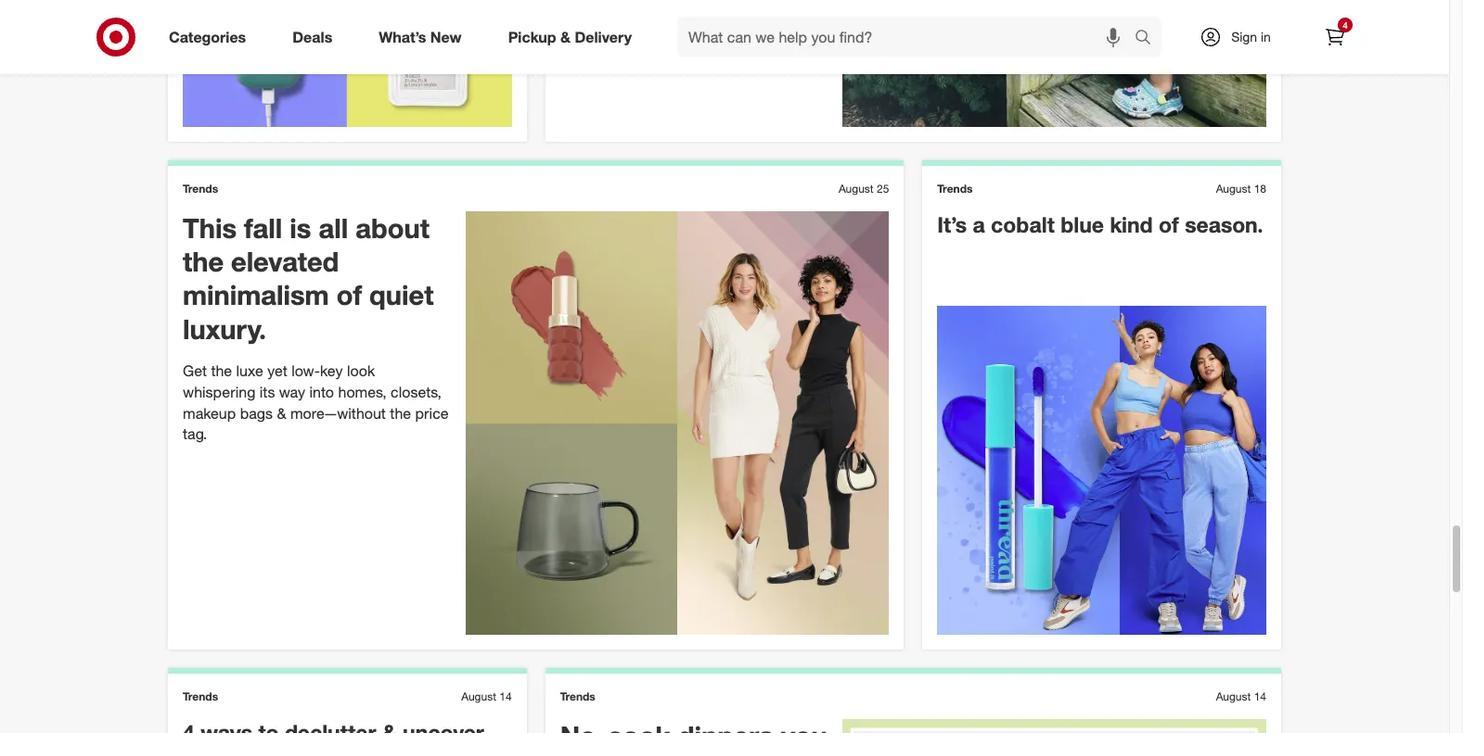 Task type: locate. For each thing, give the bounding box(es) containing it.
luxury.
[[183, 312, 266, 346]]

14
[[499, 690, 512, 704], [1254, 690, 1266, 704]]

0 horizontal spatial august 14
[[461, 690, 512, 704]]

of left quiet
[[336, 279, 362, 312]]

0 horizontal spatial 14
[[499, 690, 512, 704]]

the
[[183, 245, 224, 278], [211, 362, 232, 380], [390, 404, 411, 423]]

0 horizontal spatial &
[[277, 404, 286, 423]]

get inspiration for your bag ﻿﻿with what's in these bags. image
[[183, 0, 512, 127]]

&
[[560, 27, 571, 46], [277, 404, 286, 423]]

25
[[877, 182, 889, 196]]

of
[[1159, 211, 1179, 237], [336, 279, 362, 312]]

look
[[347, 362, 375, 380]]

& right pickup
[[560, 27, 571, 46]]

search button
[[1126, 17, 1171, 61]]

the down this
[[183, 245, 224, 278]]

this fall is all about the elevated minimalism of quiet luxury. image
[[465, 211, 889, 635]]

the top 10 most-shared finds image
[[843, 0, 1266, 127]]

about
[[356, 211, 429, 245]]

august 14
[[461, 690, 512, 704], [1216, 690, 1266, 704]]

tag.
[[183, 425, 207, 444]]

of inside this fall is all about the elevated minimalism of quiet luxury.
[[336, 279, 362, 312]]

in
[[1261, 29, 1271, 45]]

yet
[[267, 362, 287, 380]]

it's a cobalt blue kind of season.
[[937, 211, 1263, 237]]

0 horizontal spatial of
[[336, 279, 362, 312]]

homes,
[[338, 383, 387, 401]]

1 vertical spatial the
[[211, 362, 232, 380]]

august for the no-cook dinners you can totally pull off. 'image'
[[1216, 690, 1251, 704]]

way
[[279, 383, 305, 401]]

minimalism
[[183, 279, 329, 312]]

trends for it's a cobalt blue kind of season. image
[[937, 182, 973, 196]]

blue
[[1061, 211, 1104, 237]]

fall
[[244, 211, 282, 245]]

trends
[[183, 182, 218, 196], [937, 182, 973, 196], [183, 690, 218, 704], [560, 690, 595, 704]]

4
[[1343, 19, 1348, 31]]

pickup & delivery
[[508, 27, 632, 46]]

1 horizontal spatial 14
[[1254, 690, 1266, 704]]

this fall is all about the elevated minimalism of quiet luxury.
[[183, 211, 434, 346]]

get
[[183, 362, 207, 380]]

1 horizontal spatial &
[[560, 27, 571, 46]]

& down way
[[277, 404, 286, 423]]

categories
[[169, 27, 246, 46]]

categories link
[[153, 17, 269, 58]]

sign
[[1231, 29, 1257, 45]]

quiet
[[369, 279, 434, 312]]

august 18
[[1216, 182, 1266, 196]]

1 august 14 from the left
[[461, 690, 512, 704]]

into
[[309, 383, 334, 401]]

the down closets,
[[390, 404, 411, 423]]

august 25
[[839, 182, 889, 196]]

1 vertical spatial &
[[277, 404, 286, 423]]

cobalt
[[991, 211, 1055, 237]]

season.
[[1185, 211, 1263, 237]]

1 horizontal spatial august 14
[[1216, 690, 1266, 704]]

low-
[[291, 362, 320, 380]]

trends for this fall is all about the elevated minimalism of quiet luxury. image
[[183, 182, 218, 196]]

august
[[839, 182, 874, 196], [1216, 182, 1251, 196], [461, 690, 496, 704], [1216, 690, 1251, 704]]

the up whispering
[[211, 362, 232, 380]]

sign in link
[[1184, 17, 1300, 58]]

1 horizontal spatial of
[[1159, 211, 1179, 237]]

1 vertical spatial of
[[336, 279, 362, 312]]

0 vertical spatial &
[[560, 27, 571, 46]]

0 vertical spatial the
[[183, 245, 224, 278]]

new
[[430, 27, 462, 46]]

it's a cobalt blue kind of season. image
[[937, 306, 1266, 635]]

1 14 from the left
[[499, 690, 512, 704]]

what's new
[[379, 27, 462, 46]]

all
[[319, 211, 348, 245]]

trends for the no-cook dinners you can totally pull off. 'image'
[[560, 690, 595, 704]]

whispering
[[183, 383, 255, 401]]

kind
[[1110, 211, 1153, 237]]

pickup & delivery link
[[492, 17, 655, 58]]

of right kind
[[1159, 211, 1179, 237]]

sign in
[[1231, 29, 1271, 45]]

its
[[260, 383, 275, 401]]



Task type: describe. For each thing, give the bounding box(es) containing it.
search
[[1126, 29, 1171, 48]]

luxe
[[236, 362, 263, 380]]

it's
[[937, 211, 967, 237]]

18
[[1254, 182, 1266, 196]]

deals
[[292, 27, 332, 46]]

no-cook dinners you can totally pull off. image
[[843, 720, 1266, 734]]

2 august 14 from the left
[[1216, 690, 1266, 704]]

4 link
[[1315, 17, 1355, 58]]

0 vertical spatial of
[[1159, 211, 1179, 237]]

key
[[320, 362, 343, 380]]

deals link
[[277, 17, 356, 58]]

price
[[415, 404, 449, 423]]

& inside get the luxe yet low-key look whispering its way into homes, closets, makeup bags & more—without the price tag.
[[277, 404, 286, 423]]

makeup
[[183, 404, 236, 423]]

more—without
[[290, 404, 386, 423]]

august for this fall is all about the elevated minimalism of quiet luxury. image
[[839, 182, 874, 196]]

What can we help you find? suggestions appear below search field
[[677, 17, 1139, 58]]

a
[[973, 211, 985, 237]]

& inside 'link'
[[560, 27, 571, 46]]

get the luxe yet low-key look whispering its way into homes, closets, makeup bags & more—without the price tag.
[[183, 362, 449, 444]]

delivery
[[575, 27, 632, 46]]

what's
[[379, 27, 426, 46]]

pickup
[[508, 27, 556, 46]]

bags
[[240, 404, 273, 423]]

august for it's a cobalt blue kind of season. image
[[1216, 182, 1251, 196]]

this
[[183, 211, 237, 245]]

the inside this fall is all about the elevated minimalism of quiet luxury.
[[183, 245, 224, 278]]

is
[[290, 211, 311, 245]]

what's new link
[[363, 17, 485, 58]]

2 14 from the left
[[1254, 690, 1266, 704]]

elevated
[[231, 245, 339, 278]]

closets,
[[391, 383, 442, 401]]

2 vertical spatial the
[[390, 404, 411, 423]]



Task type: vqa. For each thing, say whether or not it's contained in the screenshot.
the return policy LINK
no



